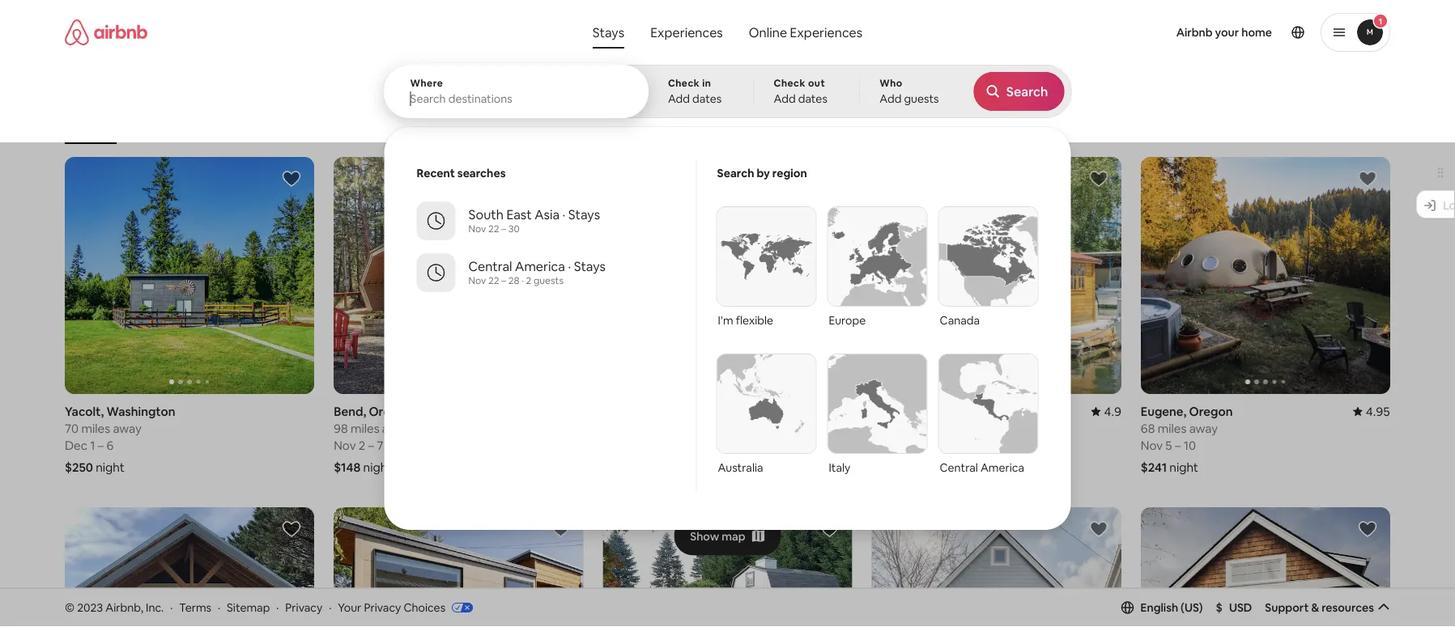 Task type: locate. For each thing, give the bounding box(es) containing it.
privacy right your
[[364, 601, 401, 615]]

0 horizontal spatial dates
[[693, 92, 722, 106]]

1 button
[[1321, 13, 1391, 52]]

1 experiences from the left
[[651, 24, 723, 41]]

68
[[1141, 421, 1155, 436]]

night
[[96, 460, 125, 475], [363, 460, 392, 475], [1170, 460, 1199, 475]]

check inside check out add dates
[[774, 77, 806, 90]]

2 horizontal spatial add
[[880, 92, 902, 106]]

– right 5
[[1175, 438, 1181, 453]]

treehouses
[[747, 120, 799, 132]]

– inside portland, oregon 50 miles away nov 15 – 20
[[911, 438, 917, 453]]

1 horizontal spatial 1
[[1379, 16, 1383, 26]]

4 miles from the left
[[1158, 421, 1187, 436]]

30
[[508, 223, 520, 235]]

1 horizontal spatial dates
[[798, 92, 828, 106]]

rhododendron, oregon
[[603, 404, 738, 419]]

show map
[[690, 529, 746, 544]]

2 night from the left
[[363, 460, 392, 475]]

0 vertical spatial 2
[[526, 275, 532, 287]]

portland,
[[872, 404, 924, 419]]

0 horizontal spatial privacy
[[285, 601, 323, 615]]

miles up 5
[[1158, 421, 1187, 436]]

central inside central america · stays nov 22 – 28 · 2 guests
[[469, 258, 512, 275]]

None search field
[[384, 0, 1072, 531]]

3 miles from the left
[[889, 421, 918, 436]]

1 vertical spatial stays
[[568, 206, 600, 223]]

miles up 15
[[889, 421, 918, 436]]

yacolt,
[[65, 404, 104, 419]]

dates for check in add dates
[[693, 92, 722, 106]]

nov down 50
[[872, 438, 894, 453]]

night inside bend, oregon 98 miles away nov 2 – 7 $148 night
[[363, 460, 392, 475]]

add
[[668, 92, 690, 106], [774, 92, 796, 106], [880, 92, 902, 106]]

night inside the yacolt, washington 70 miles away dec 1 – 6 $250 night
[[96, 460, 125, 475]]

1 privacy from the left
[[285, 601, 323, 615]]

away up the 7
[[382, 421, 411, 436]]

1 horizontal spatial privacy
[[364, 601, 401, 615]]

3 oregon from the left
[[927, 404, 970, 419]]

night down 10
[[1170, 460, 1199, 475]]

– inside bend, oregon 98 miles away nov 2 – 7 $148 night
[[368, 438, 374, 453]]

add to wishlist: chinook, washington image
[[282, 520, 301, 539]]

1 horizontal spatial experiences
[[790, 24, 863, 41]]

nov left 5
[[1141, 438, 1163, 453]]

america for central america
[[981, 461, 1025, 475]]

4.9 out of 5 average rating image
[[1091, 404, 1122, 419]]

1 horizontal spatial night
[[363, 460, 392, 475]]

guests right 28
[[534, 275, 564, 287]]

nov down 98
[[334, 438, 356, 453]]

support & resources
[[1266, 601, 1375, 615]]

3 away from the left
[[920, 421, 949, 436]]

views
[[695, 120, 721, 132]]

98
[[334, 421, 348, 436]]

italy
[[829, 461, 851, 475]]

stays tab panel
[[384, 65, 1072, 531]]

2 away from the left
[[382, 421, 411, 436]]

stays inside south east asia · stays nov 22 – 30
[[568, 206, 600, 223]]

check left in
[[668, 77, 700, 90]]

portland, oregon 50 miles away nov 15 – 20
[[872, 404, 970, 453]]

miles
[[81, 421, 110, 436], [351, 421, 380, 436], [889, 421, 918, 436], [1158, 421, 1187, 436]]

group
[[65, 81, 1113, 144], [65, 157, 314, 394], [334, 157, 584, 394], [603, 157, 853, 394], [872, 157, 1122, 394], [1141, 157, 1391, 394], [65, 508, 314, 628], [334, 508, 584, 628], [603, 508, 853, 628], [872, 508, 1122, 628], [1141, 508, 1391, 628]]

support & resources button
[[1266, 601, 1391, 615]]

1 add to wishlist: portland, oregon image from the top
[[1089, 169, 1109, 189]]

recent
[[417, 166, 455, 181]]

add to wishlist: portland, oregon image
[[1089, 169, 1109, 189], [1089, 520, 1109, 539]]

1 dates from the left
[[693, 92, 722, 106]]

add for check out add dates
[[774, 92, 796, 106]]

nov left 30
[[469, 223, 486, 235]]

america inside central america · stays nov 22 – 28 · 2 guests
[[515, 258, 565, 275]]

– left 30
[[502, 223, 506, 235]]

2 22 from the top
[[488, 275, 499, 287]]

recent searches
[[417, 166, 506, 181]]

away inside bend, oregon 98 miles away nov 2 – 7 $148 night
[[382, 421, 411, 436]]

map
[[722, 529, 746, 544]]

miles down yacolt,
[[81, 421, 110, 436]]

© 2023 airbnb, inc. ·
[[65, 601, 173, 615]]

airbnb,
[[105, 601, 143, 615]]

0 vertical spatial america
[[515, 258, 565, 275]]

1 horizontal spatial 2
[[526, 275, 532, 287]]

away
[[113, 421, 142, 436], [382, 421, 411, 436], [920, 421, 949, 436], [1190, 421, 1218, 436]]

– for bend,
[[368, 438, 374, 453]]

add to wishlist: yacolt, washington image
[[282, 169, 301, 189]]

south
[[469, 206, 504, 223]]

dates down out
[[798, 92, 828, 106]]

miles for 2
[[351, 421, 380, 436]]

check left out
[[774, 77, 806, 90]]

away up 10
[[1190, 421, 1218, 436]]

$
[[1216, 601, 1223, 615]]

1 vertical spatial guests
[[534, 275, 564, 287]]

your privacy choices link
[[338, 601, 473, 616]]

who add guests
[[880, 77, 939, 106]]

0 horizontal spatial 1
[[90, 438, 95, 453]]

oregon up australia in the bottom of the page
[[695, 404, 738, 419]]

1 vertical spatial 2
[[359, 438, 365, 453]]

away inside the yacolt, washington 70 miles away dec 1 – 6 $250 night
[[113, 421, 142, 436]]

night inside eugene, oregon 68 miles away nov 5 – 10 $241 night
[[1170, 460, 1199, 475]]

– inside the yacolt, washington 70 miles away dec 1 – 6 $250 night
[[98, 438, 104, 453]]

terms link
[[179, 601, 211, 615]]

– inside south east asia · stays nov 22 – 30
[[502, 223, 506, 235]]

miles for 1
[[81, 421, 110, 436]]

2 horizontal spatial night
[[1170, 460, 1199, 475]]

add inside check out add dates
[[774, 92, 796, 106]]

4 oregon from the left
[[1190, 404, 1233, 419]]

guests inside central america · stays nov 22 – 28 · 2 guests
[[534, 275, 564, 287]]

airbnb
[[1177, 25, 1213, 40]]

2 inside bend, oregon 98 miles away nov 2 – 7 $148 night
[[359, 438, 365, 453]]

stays
[[593, 24, 625, 41], [568, 206, 600, 223], [574, 258, 606, 275]]

central for central america
[[940, 461, 978, 475]]

oregon up 20
[[927, 404, 970, 419]]

add up treehouses at the right of the page
[[774, 92, 796, 106]]

1 vertical spatial 1
[[90, 438, 95, 453]]

22 left 28
[[488, 275, 499, 287]]

away for 10
[[1190, 421, 1218, 436]]

central down 30
[[469, 258, 512, 275]]

– inside central america · stays nov 22 – 28 · 2 guests
[[502, 275, 506, 287]]

1 horizontal spatial add to wishlist: portland, oregon image
[[1358, 520, 1378, 539]]

nov inside bend, oregon 98 miles away nov 2 – 7 $148 night
[[334, 438, 356, 453]]

1 miles from the left
[[81, 421, 110, 436]]

historical
[[825, 120, 869, 132]]

·
[[563, 206, 566, 223], [568, 258, 571, 275], [522, 275, 524, 287], [170, 601, 173, 615], [218, 601, 221, 615], [276, 601, 279, 615], [329, 601, 332, 615]]

2 right 28
[[526, 275, 532, 287]]

1 horizontal spatial add
[[774, 92, 796, 106]]

1 horizontal spatial guests
[[904, 92, 939, 106]]

nov left 28
[[469, 275, 486, 287]]

central down portland, oregon 50 miles away nov 15 – 20
[[940, 461, 978, 475]]

add to wishlist: vancouver, washington image
[[820, 520, 840, 539]]

2 check from the left
[[774, 77, 806, 90]]

6
[[107, 438, 114, 453]]

nov inside south east asia · stays nov 22 – 30
[[469, 223, 486, 235]]

dates down in
[[693, 92, 722, 106]]

oregon inside portland, oregon 50 miles away nov 15 – 20
[[927, 404, 970, 419]]

2 add from the left
[[774, 92, 796, 106]]

add up amazing
[[668, 92, 690, 106]]

1 night from the left
[[96, 460, 125, 475]]

28
[[508, 275, 520, 287]]

experiences
[[651, 24, 723, 41], [790, 24, 863, 41]]

2 oregon from the left
[[369, 404, 413, 419]]

privacy left your
[[285, 601, 323, 615]]

1 add from the left
[[668, 92, 690, 106]]

canada
[[940, 313, 980, 328]]

away inside eugene, oregon 68 miles away nov 5 – 10 $241 night
[[1190, 421, 1218, 436]]

dates inside check in add dates
[[693, 92, 722, 106]]

profile element
[[890, 0, 1391, 65]]

add to wishlist: portland, oregon image
[[551, 520, 571, 539], [1358, 520, 1378, 539]]

0 vertical spatial 22
[[488, 223, 499, 235]]

flexible
[[736, 313, 774, 328]]

0 horizontal spatial night
[[96, 460, 125, 475]]

0 horizontal spatial add
[[668, 92, 690, 106]]

0 horizontal spatial check
[[668, 77, 700, 90]]

4 away from the left
[[1190, 421, 1218, 436]]

– right 15
[[911, 438, 917, 453]]

nov inside eugene, oregon 68 miles away nov 5 – 10 $241 night
[[1141, 438, 1163, 453]]

stays right asia
[[568, 206, 600, 223]]

2 privacy from the left
[[364, 601, 401, 615]]

airbnb your home
[[1177, 25, 1273, 40]]

region
[[773, 166, 808, 181]]

1 vertical spatial america
[[981, 461, 1025, 475]]

add inside check in add dates
[[668, 92, 690, 106]]

away inside portland, oregon 50 miles away nov 15 – 20
[[920, 421, 949, 436]]

0 horizontal spatial guests
[[534, 275, 564, 287]]

– for eugene,
[[1175, 438, 1181, 453]]

1
[[1379, 16, 1383, 26], [90, 438, 95, 453]]

1 vertical spatial central
[[940, 461, 978, 475]]

central america
[[940, 461, 1025, 475]]

1 vertical spatial 22
[[488, 275, 499, 287]]

– left 28
[[502, 275, 506, 287]]

night down the 7
[[363, 460, 392, 475]]

show map button
[[674, 517, 781, 556]]

dates inside check out add dates
[[798, 92, 828, 106]]

2 dates from the left
[[798, 92, 828, 106]]

cabins
[[517, 120, 548, 132]]

online
[[749, 24, 787, 41]]

20
[[920, 438, 934, 453]]

experiences up in
[[651, 24, 723, 41]]

night down 6
[[96, 460, 125, 475]]

oregon
[[695, 404, 738, 419], [369, 404, 413, 419], [927, 404, 970, 419], [1190, 404, 1233, 419]]

22
[[488, 223, 499, 235], [488, 275, 499, 287]]

1 away from the left
[[113, 421, 142, 436]]

stays inside central america · stays nov 22 – 28 · 2 guests
[[574, 258, 606, 275]]

1 check from the left
[[668, 77, 700, 90]]

1 horizontal spatial check
[[774, 77, 806, 90]]

oregon inside eugene, oregon 68 miles away nov 5 – 10 $241 night
[[1190, 404, 1233, 419]]

nov
[[469, 223, 486, 235], [469, 275, 486, 287], [334, 438, 356, 453], [872, 438, 894, 453], [1141, 438, 1163, 453]]

privacy link
[[285, 601, 323, 615]]

south east asia · stays nov 22 – 30
[[469, 206, 600, 235]]

4.95 out of 5 average rating image
[[1353, 404, 1391, 419]]

america for central america · stays nov 22 – 28 · 2 guests
[[515, 258, 565, 275]]

away up 20
[[920, 421, 949, 436]]

washington
[[107, 404, 175, 419]]

check for check in add dates
[[668, 77, 700, 90]]

– inside eugene, oregon 68 miles away nov 5 – 10 $241 night
[[1175, 438, 1181, 453]]

– left 6
[[98, 438, 104, 453]]

4.94 out of 5 average rating image
[[815, 404, 853, 419]]

miles inside the yacolt, washington 70 miles away dec 1 – 6 $250 night
[[81, 421, 110, 436]]

3 night from the left
[[1170, 460, 1199, 475]]

miles inside eugene, oregon 68 miles away nov 5 – 10 $241 night
[[1158, 421, 1187, 436]]

stays left 'experiences' button
[[593, 24, 625, 41]]

oregon up 10
[[1190, 404, 1233, 419]]

22 left 30
[[488, 223, 499, 235]]

0 horizontal spatial add to wishlist: portland, oregon image
[[551, 520, 571, 539]]

0 horizontal spatial america
[[515, 258, 565, 275]]

historical homes
[[825, 120, 902, 132]]

2 vertical spatial stays
[[574, 258, 606, 275]]

search by region
[[717, 166, 808, 181]]

22 inside south east asia · stays nov 22 – 30
[[488, 223, 499, 235]]

check inside check in add dates
[[668, 77, 700, 90]]

oregon up the 7
[[369, 404, 413, 419]]

bend, oregon 98 miles away nov 2 – 7 $148 night
[[334, 404, 413, 475]]

stays button
[[580, 16, 638, 49]]

add to wishlist: eugene, oregon image
[[1358, 169, 1378, 189]]

airbnb your home link
[[1167, 15, 1282, 49]]

0 vertical spatial 1
[[1379, 16, 1383, 26]]

away for 20
[[920, 421, 949, 436]]

2
[[526, 275, 532, 287], [359, 438, 365, 453]]

0 horizontal spatial central
[[469, 258, 512, 275]]

22 inside central america · stays nov 22 – 28 · 2 guests
[[488, 275, 499, 287]]

miles down bend,
[[351, 421, 380, 436]]

10
[[1184, 438, 1196, 453]]

0 vertical spatial add to wishlist: portland, oregon image
[[1089, 169, 1109, 189]]

0 horizontal spatial experiences
[[651, 24, 723, 41]]

1 horizontal spatial central
[[940, 461, 978, 475]]

by
[[757, 166, 770, 181]]

1 horizontal spatial america
[[981, 461, 1025, 475]]

2 miles from the left
[[351, 421, 380, 436]]

stays down south east asia · stays nov 22 – 30
[[574, 258, 606, 275]]

guests up beachfront
[[904, 92, 939, 106]]

experiences up out
[[790, 24, 863, 41]]

1 22 from the top
[[488, 223, 499, 235]]

1 inside dropdown button
[[1379, 16, 1383, 26]]

europe
[[829, 313, 866, 328]]

miles inside bend, oregon 98 miles away nov 2 – 7 $148 night
[[351, 421, 380, 436]]

0 vertical spatial stays
[[593, 24, 625, 41]]

oregon for bend, oregon 98 miles away nov 2 – 7 $148 night
[[369, 404, 413, 419]]

nov inside portland, oregon 50 miles away nov 15 – 20
[[872, 438, 894, 453]]

stays inside button
[[593, 24, 625, 41]]

away down "washington"
[[113, 421, 142, 436]]

america
[[515, 258, 565, 275], [981, 461, 1025, 475]]

oregon inside bend, oregon 98 miles away nov 2 – 7 $148 night
[[369, 404, 413, 419]]

add down who
[[880, 92, 902, 106]]

– left the 7
[[368, 438, 374, 453]]

15
[[897, 438, 909, 453]]

0 horizontal spatial 2
[[359, 438, 365, 453]]

mansions
[[440, 120, 482, 132]]

0 vertical spatial guests
[[904, 92, 939, 106]]

oregon for portland, oregon 50 miles away nov 15 – 20
[[927, 404, 970, 419]]

1 vertical spatial add to wishlist: portland, oregon image
[[1089, 520, 1109, 539]]

central
[[469, 258, 512, 275], [940, 461, 978, 475]]

away for 6
[[113, 421, 142, 436]]

1 oregon from the left
[[695, 404, 738, 419]]

add for check in add dates
[[668, 92, 690, 106]]

2 left the 7
[[359, 438, 365, 453]]

sitemap link
[[227, 601, 270, 615]]

east
[[507, 206, 532, 223]]

0 vertical spatial central
[[469, 258, 512, 275]]

online experiences link
[[736, 16, 876, 49]]

3 add from the left
[[880, 92, 902, 106]]

miles inside portland, oregon 50 miles away nov 15 – 20
[[889, 421, 918, 436]]

add inside who add guests
[[880, 92, 902, 106]]



Task type: vqa. For each thing, say whether or not it's contained in the screenshot.
Get Early Access
no



Task type: describe. For each thing, give the bounding box(es) containing it.
70
[[65, 421, 79, 436]]

©
[[65, 601, 75, 615]]

show
[[690, 529, 720, 544]]

guests inside who add guests
[[904, 92, 939, 106]]

· inside south east asia · stays nov 22 – 30
[[563, 206, 566, 223]]

central america · stays nov 22 – 28 · 2 guests
[[469, 258, 606, 287]]

i'm
[[718, 313, 734, 328]]

Where field
[[410, 92, 622, 106]]

out
[[808, 77, 826, 90]]

– for south
[[502, 223, 506, 235]]

1 add to wishlist: portland, oregon image from the left
[[551, 520, 571, 539]]

dates for check out add dates
[[798, 92, 828, 106]]

what can we help you find? tab list
[[580, 16, 736, 49]]

australia
[[718, 461, 764, 475]]

english (us) button
[[1122, 601, 1203, 615]]

recent searches group
[[397, 160, 696, 299]]

usd
[[1230, 601, 1253, 615]]

none search field containing stays
[[384, 0, 1072, 531]]

central for central america · stays nov 22 – 28 · 2 guests
[[469, 258, 512, 275]]

where
[[410, 77, 443, 90]]

home
[[1242, 25, 1273, 40]]

check in add dates
[[668, 77, 722, 106]]

check out add dates
[[774, 77, 828, 106]]

miles for 15
[[889, 421, 918, 436]]

oregon for eugene, oregon 68 miles away nov 5 – 10 $241 night
[[1190, 404, 1233, 419]]

english (us)
[[1141, 601, 1203, 615]]

2 inside central america · stays nov 22 – 28 · 2 guests
[[526, 275, 532, 287]]

online experiences
[[749, 24, 863, 41]]

2 add to wishlist: portland, oregon image from the top
[[1089, 520, 1109, 539]]

nov for eugene,
[[1141, 438, 1163, 453]]

nov inside central america · stays nov 22 – 28 · 2 guests
[[469, 275, 486, 287]]

inc.
[[146, 601, 164, 615]]

nov for portland,
[[872, 438, 894, 453]]

towers
[[1011, 120, 1044, 132]]

search
[[717, 166, 755, 181]]

beach
[[376, 120, 404, 132]]

homes
[[871, 120, 902, 132]]

support
[[1266, 601, 1309, 615]]

2 experiences from the left
[[790, 24, 863, 41]]

$148
[[334, 460, 361, 475]]

your
[[1216, 25, 1240, 40]]

searches
[[457, 166, 506, 181]]

yacolt, washington 70 miles away dec 1 – 6 $250 night
[[65, 404, 175, 475]]

amazing views
[[652, 120, 721, 132]]

1 inside the yacolt, washington 70 miles away dec 1 – 6 $250 night
[[90, 438, 95, 453]]

&
[[1312, 601, 1320, 615]]

nov for south
[[469, 223, 486, 235]]

beachfront
[[928, 120, 979, 132]]

experiences button
[[638, 16, 736, 49]]

check for check out add dates
[[774, 77, 806, 90]]

$ usd
[[1216, 601, 1253, 615]]

your privacy choices
[[338, 601, 446, 615]]

night for nov 2 – 7
[[363, 460, 392, 475]]

– for portland,
[[911, 438, 917, 453]]

omg!
[[590, 120, 617, 132]]

– for yacolt,
[[98, 438, 104, 453]]

dec
[[65, 438, 87, 453]]

experiences inside button
[[651, 24, 723, 41]]

resources
[[1322, 601, 1375, 615]]

away for 7
[[382, 421, 411, 436]]

(us)
[[1181, 601, 1203, 615]]

group containing amazing views
[[65, 81, 1113, 144]]

7
[[377, 438, 383, 453]]

terms · sitemap · privacy ·
[[179, 601, 332, 615]]

terms
[[179, 601, 211, 615]]

eugene,
[[1141, 404, 1187, 419]]

sitemap
[[227, 601, 270, 615]]

eugene, oregon 68 miles away nov 5 – 10 $241 night
[[1141, 404, 1233, 475]]

asia
[[535, 206, 560, 223]]

rhododendron,
[[603, 404, 692, 419]]

4.94
[[828, 404, 853, 419]]

english
[[1141, 601, 1179, 615]]

miles for 5
[[1158, 421, 1187, 436]]

2 add to wishlist: portland, oregon image from the left
[[1358, 520, 1378, 539]]

in
[[702, 77, 711, 90]]

choices
[[404, 601, 446, 615]]

2023
[[77, 601, 103, 615]]

50
[[872, 421, 886, 436]]

night for dec 1 – 6
[[96, 460, 125, 475]]

who
[[880, 77, 903, 90]]

nov for bend,
[[334, 438, 356, 453]]

$250
[[65, 460, 93, 475]]

4.95
[[1366, 404, 1391, 419]]

4.9
[[1104, 404, 1122, 419]]

bend,
[[334, 404, 366, 419]]

oregon for rhododendron, oregon
[[695, 404, 738, 419]]



